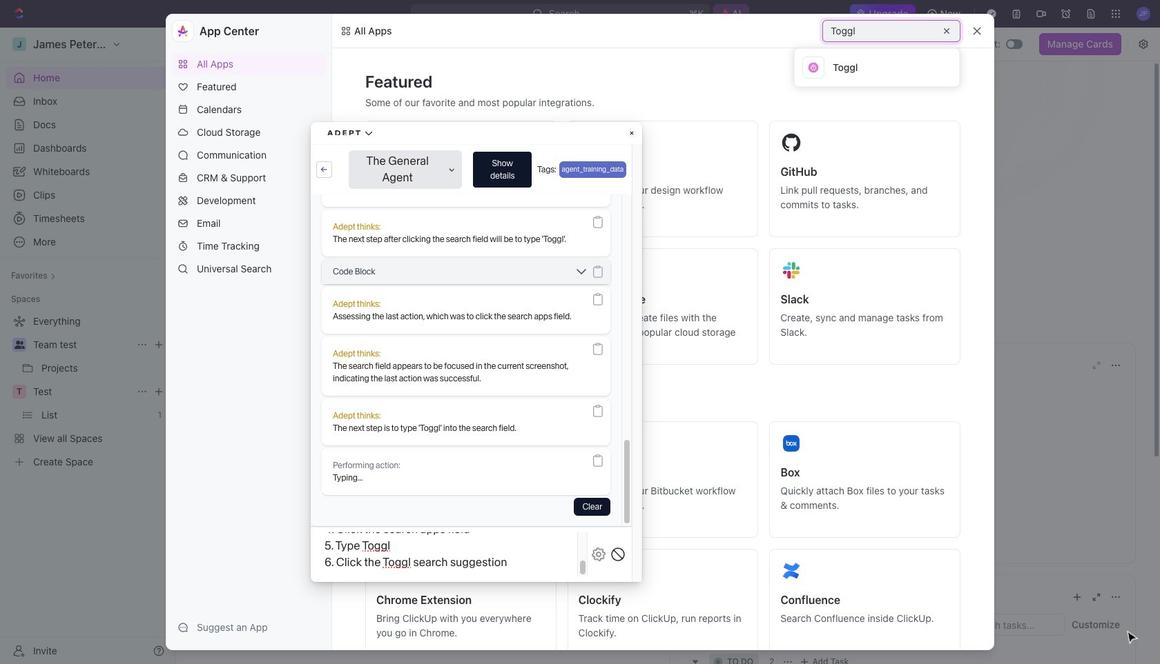 Task type: describe. For each thing, give the bounding box(es) containing it.
user group image
[[14, 341, 25, 349]]

sidebar navigation
[[0, 28, 176, 665]]



Task type: vqa. For each thing, say whether or not it's contained in the screenshot.
user group icon to the top
yes



Task type: locate. For each thing, give the bounding box(es) containing it.
Search tasks... text field
[[961, 615, 1065, 636]]

test, , element
[[12, 385, 26, 399]]

bikse image
[[340, 26, 351, 37]]

tree
[[6, 311, 170, 474]]

dialog
[[166, 14, 994, 665]]

Search apps… field
[[831, 23, 933, 39]]

tree inside sidebar navigation
[[6, 311, 170, 474]]

user group image
[[210, 151, 221, 160]]



